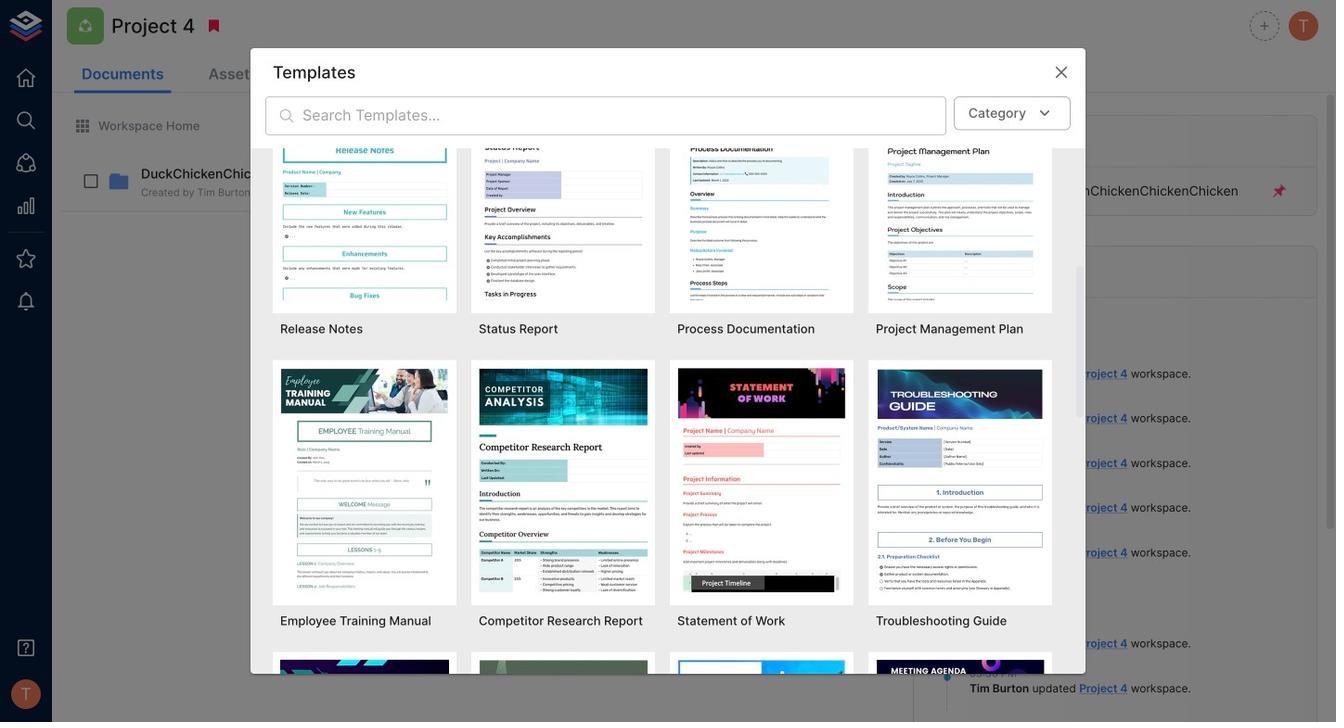Task type: vqa. For each thing, say whether or not it's contained in the screenshot.
Search Templates... Text Field at the top of the page
yes



Task type: locate. For each thing, give the bounding box(es) containing it.
troubleshooting guide image
[[876, 368, 1045, 593]]

release notes image
[[280, 76, 449, 301]]

dialog
[[251, 48, 1086, 723]]

meeting agenda image
[[876, 660, 1045, 723]]

instruction manual image
[[280, 660, 449, 723]]

process documentation image
[[677, 76, 846, 301]]

statement of work image
[[677, 368, 846, 593]]



Task type: describe. For each thing, give the bounding box(es) containing it.
competitor research report image
[[479, 368, 648, 593]]

employee training manual image
[[280, 368, 449, 593]]

unpin image
[[1271, 183, 1288, 200]]

Search Templates... text field
[[303, 96, 946, 135]]

brand style guide image
[[677, 660, 846, 723]]

project management plan image
[[876, 76, 1045, 301]]

issue tracker image
[[479, 660, 648, 723]]

status report image
[[479, 76, 648, 301]]

remove bookmark image
[[205, 18, 222, 34]]

favorite image
[[435, 166, 451, 183]]



